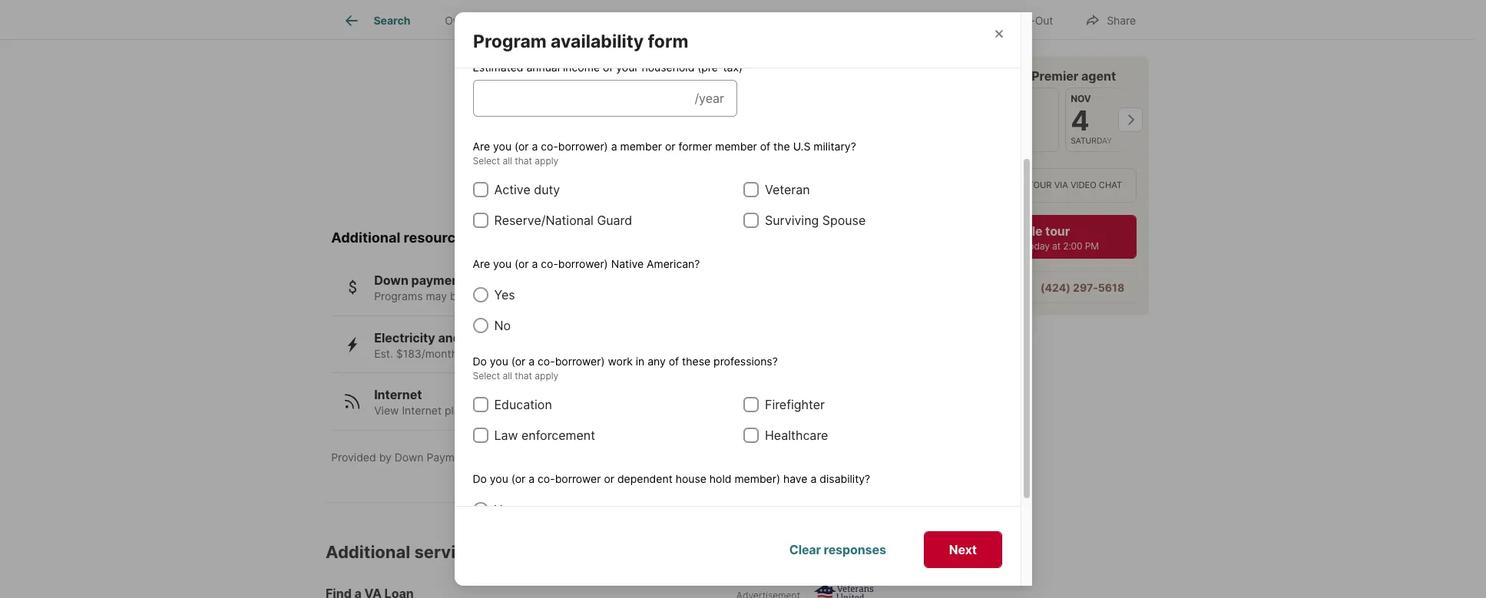 Task type: vqa. For each thing, say whether or not it's contained in the screenshot.
local to the bottom
no



Task type: locate. For each thing, give the bounding box(es) containing it.
an inside policygenius has saved customers an average of $350 per year.
[[850, 155, 862, 168]]

are for are you (or a co-borrower) a member or former member of the u.s military? select all that apply
[[473, 139, 490, 153]]

military?
[[813, 139, 856, 153]]

of left these
[[669, 354, 679, 368]]

nov inside nov 4 saturday
[[1071, 92, 1092, 104]]

you up active
[[493, 139, 511, 153]]

an down "military?"
[[850, 155, 862, 168]]

be inside down payment assistance programs may be available.
[[450, 290, 463, 303]]

0 horizontal spatial tour
[[921, 68, 948, 83]]

(or down reserve/national
[[515, 257, 529, 270]]

you down resource,
[[490, 472, 508, 485]]

co- for a
[[541, 139, 558, 153]]

any inside the following is not an application, and any information you provide will only be stored temporarily in order to determine the assistance programs available to you. you can remove the information anytim
[[674, 576, 692, 589]]

1 vertical spatial available
[[699, 592, 743, 598]]

1 vertical spatial in
[[974, 576, 982, 589]]

yes up no
[[494, 287, 515, 302]]

reserve/national guard
[[494, 212, 632, 228]]

hold
[[709, 472, 731, 485]]

co- down reserve/national
[[541, 257, 558, 270]]

policygenius
[[673, 155, 736, 168]]

year.
[[780, 169, 804, 182]]

in inside do you (or a co-borrower) work in any of these professions? select all that apply
[[636, 354, 644, 368]]

next left the available:
[[958, 240, 978, 251]]

1 vertical spatial solar
[[584, 347, 608, 360]]

do inside do you (or a co-borrower) work in any of these professions? select all that apply
[[473, 354, 487, 368]]

co- for or
[[538, 472, 555, 485]]

tour down the favorite 'button'
[[921, 68, 948, 83]]

all inside do you (or a co-borrower) work in any of these professions? select all that apply
[[503, 370, 512, 381]]

1 horizontal spatial be
[[861, 576, 874, 589]]

payment
[[427, 451, 471, 464]]

you for are you (or a co-borrower) native american?
[[493, 257, 511, 270]]

do
[[473, 354, 487, 368], [473, 472, 487, 485]]

property details
[[527, 14, 608, 27]]

yes radio up no option
[[473, 287, 488, 302]]

save
[[464, 347, 487, 360]]

1 vertical spatial next
[[949, 542, 976, 557]]

out
[[1035, 13, 1053, 26]]

do left $183
[[473, 354, 487, 368]]

yes down resource,
[[494, 502, 515, 517]]

additional for additional services
[[326, 542, 410, 562]]

1 yes radio from the top
[[473, 287, 488, 302]]

0 vertical spatial next
[[958, 240, 978, 251]]

1 vertical spatial information
[[888, 592, 945, 598]]

1 horizontal spatial member
[[715, 139, 757, 153]]

firefighter
[[765, 397, 825, 412]]

1 vertical spatial apply
[[535, 370, 559, 381]]

law enforcement
[[494, 427, 595, 443]]

tour
[[1046, 223, 1070, 238]]

you inside the following is not an application, and any information you provide will only be stored temporarily in order to determine the assistance programs available to you. you can remove the information anytim
[[755, 576, 774, 589]]

1 vertical spatial yes radio
[[473, 502, 488, 517]]

1 vertical spatial any
[[674, 576, 692, 589]]

0 vertical spatial any
[[647, 354, 666, 368]]

5618
[[1098, 280, 1125, 294]]

2 to from the left
[[746, 592, 756, 598]]

available
[[547, 404, 592, 417], [699, 592, 743, 598]]

member left former
[[620, 139, 662, 153]]

pm
[[1085, 240, 1099, 251]]

next up "temporarily" at the right of the page
[[949, 542, 976, 557]]

borrower) up duty
[[558, 139, 608, 153]]

1 vertical spatial an
[[575, 576, 587, 589]]

or down allconnect
[[604, 472, 614, 485]]

american?
[[647, 257, 700, 270]]

0 vertical spatial all
[[503, 155, 512, 166]]

/
[[725, 89, 730, 104]]

of inside policygenius has saved customers an average of $350 per year.
[[717, 169, 727, 182]]

all down $183
[[503, 370, 512, 381]]

you right the save
[[490, 354, 508, 368]]

0 horizontal spatial to
[[503, 592, 513, 598]]

an right not
[[575, 576, 587, 589]]

1 horizontal spatial tour
[[1028, 179, 1052, 190]]

saved
[[760, 155, 791, 168]]

be right only
[[861, 576, 874, 589]]

information down stored
[[888, 592, 945, 598]]

1 vertical spatial do
[[473, 472, 487, 485]]

determine
[[516, 592, 568, 598]]

1 to from the left
[[503, 592, 513, 598]]

allconnect
[[598, 451, 653, 464]]

Reserve/National Guard checkbox
[[473, 212, 488, 228]]

0 vertical spatial additional
[[331, 229, 400, 246]]

0 horizontal spatial solar
[[463, 330, 493, 345]]

3
[[1003, 103, 1021, 137]]

you inside do you (or a co-borrower) work in any of these professions? select all that apply
[[490, 354, 508, 368]]

available up enforcement at bottom left
[[547, 404, 592, 417]]

select down the save
[[473, 370, 500, 381]]

0 vertical spatial apply
[[535, 155, 559, 166]]

a right have
[[811, 472, 817, 485]]

chat
[[1099, 179, 1122, 190]]

0 horizontal spatial with
[[519, 347, 540, 360]]

and up programs
[[651, 576, 671, 589]]

the
[[473, 576, 492, 589]]

0 vertical spatial down
[[374, 273, 408, 288]]

dependent
[[617, 472, 673, 485]]

are up the active duty "checkbox"
[[473, 139, 490, 153]]

option
[[921, 168, 1018, 202]]

Surviving Spouse checkbox
[[743, 212, 759, 228]]

of
[[603, 60, 613, 73], [760, 139, 770, 153], [717, 169, 727, 182], [669, 354, 679, 368]]

0 vertical spatial tour
[[921, 68, 948, 83]]

assistance up available.
[[467, 273, 532, 288]]

co- down wattbuy,
[[538, 472, 555, 485]]

internet view internet plans and providers available for this home
[[374, 387, 662, 417]]

tab list
[[326, 0, 835, 39]]

next inside button
[[949, 542, 976, 557]]

0 horizontal spatial an
[[575, 576, 587, 589]]

borrower) inside are you (or a co-borrower) a member or former member of the u.s military? select all that apply
[[558, 139, 608, 153]]

nov down agent
[[1071, 92, 1092, 104]]

native
[[611, 257, 644, 270]]

to down following
[[503, 592, 513, 598]]

that up internet view internet plans and providers available for this home
[[515, 370, 532, 381]]

in down next button
[[974, 576, 982, 589]]

0 vertical spatial in
[[636, 354, 644, 368]]

2 do from the top
[[473, 472, 487, 485]]

be right may
[[450, 290, 463, 303]]

internet up view
[[374, 387, 422, 403]]

1 horizontal spatial information
[[888, 592, 945, 598]]

1 vertical spatial all
[[503, 370, 512, 381]]

(or up internet view internet plans and providers available for this home
[[511, 354, 526, 368]]

next
[[958, 240, 978, 251], [949, 542, 976, 557]]

1 member from the left
[[620, 139, 662, 153]]

available left you.
[[699, 592, 743, 598]]

nov for 4
[[1071, 92, 1092, 104]]

to left you.
[[746, 592, 756, 598]]

borrower
[[555, 472, 601, 485]]

application,
[[590, 576, 648, 589]]

1 vertical spatial yes
[[494, 502, 515, 517]]

or left former
[[665, 139, 675, 153]]

nov
[[1003, 92, 1024, 104], [1071, 92, 1092, 104]]

2 yes from the top
[[494, 502, 515, 517]]

1 apply from the top
[[535, 155, 559, 166]]

average
[[673, 169, 714, 182]]

tour left via
[[1028, 179, 1052, 190]]

all up active
[[503, 155, 512, 166]]

you
[[493, 139, 511, 153], [493, 257, 511, 270], [490, 354, 508, 368], [490, 472, 508, 485], [755, 576, 774, 589]]

est.
[[374, 347, 393, 360]]

nov down redfin
[[1003, 92, 1024, 104]]

with right $183
[[519, 347, 540, 360]]

the inside are you (or a co-borrower) a member or former member of the u.s military? select all that apply
[[773, 139, 790, 153]]

property details tab
[[510, 2, 625, 39]]

1 vertical spatial be
[[861, 576, 874, 589]]

yes
[[494, 287, 515, 302], [494, 502, 515, 517]]

an
[[850, 155, 862, 168], [575, 576, 587, 589]]

co- inside are you (or a co-borrower) a member or former member of the u.s military? select all that apply
[[541, 139, 558, 153]]

0 vertical spatial are
[[473, 139, 490, 153]]

in
[[636, 354, 644, 368], [974, 576, 982, 589]]

no
[[494, 318, 511, 333]]

all inside are you (or a co-borrower) a member or former member of the u.s military? select all that apply
[[503, 155, 512, 166]]

the up saved
[[773, 139, 790, 153]]

2 all from the top
[[503, 370, 512, 381]]

apply down the rooftop
[[535, 370, 559, 381]]

2 are from the top
[[473, 257, 490, 270]]

select up the active duty "checkbox"
[[473, 155, 500, 166]]

0 horizontal spatial assistance
[[467, 273, 532, 288]]

0 vertical spatial assistance
[[467, 273, 532, 288]]

1 do from the top
[[473, 354, 487, 368]]

None text field
[[643, 17, 796, 36], [643, 87, 713, 105], [643, 17, 796, 36], [643, 87, 713, 105]]

1 horizontal spatial any
[[674, 576, 692, 589]]

0 horizontal spatial in
[[636, 354, 644, 368]]

nov inside nov 3 friday
[[1003, 92, 1024, 104]]

information up programs
[[695, 576, 752, 589]]

1 vertical spatial assistance
[[590, 592, 644, 598]]

2 vertical spatial borrower)
[[555, 354, 605, 368]]

member
[[620, 139, 662, 153], [715, 139, 757, 153]]

any up programs
[[674, 576, 692, 589]]

that inside are you (or a co-borrower) a member or former member of the u.s military? select all that apply
[[515, 155, 532, 166]]

income
[[563, 60, 600, 73]]

0 vertical spatial select
[[473, 155, 500, 166]]

form
[[647, 30, 688, 52]]

0 horizontal spatial nov
[[1003, 92, 1024, 104]]

member up has
[[715, 139, 757, 153]]

internet right view
[[402, 404, 442, 417]]

(pre-
[[698, 60, 723, 73]]

programs
[[374, 290, 423, 303]]

the
[[773, 139, 790, 153], [571, 592, 587, 598], [868, 592, 885, 598]]

rooftop
[[543, 347, 581, 360]]

next inside schedule tour next available: today at 2:00 pm
[[958, 240, 978, 251]]

do down provided by down payment resource, wattbuy, and allconnect
[[473, 472, 487, 485]]

provide
[[777, 576, 815, 589]]

1 are from the top
[[473, 139, 490, 153]]

0 vertical spatial that
[[515, 155, 532, 166]]

tour inside list box
[[1028, 179, 1052, 190]]

1 horizontal spatial nov
[[1071, 92, 1092, 104]]

and inside electricity and solar est. $183/month, save                  $183 with rooftop solar
[[438, 330, 461, 345]]

1 that from the top
[[515, 155, 532, 166]]

you up available.
[[493, 257, 511, 270]]

(or up the active duty
[[515, 139, 529, 153]]

of left the your
[[603, 60, 613, 73]]

month
[[733, 89, 770, 104]]

Yes radio
[[473, 287, 488, 302], [473, 502, 488, 517]]

are for are you (or a co-borrower) native american?
[[473, 257, 490, 270]]

0 vertical spatial borrower)
[[558, 139, 608, 153]]

Firefighter checkbox
[[743, 397, 759, 412]]

1 yes from the top
[[494, 287, 515, 302]]

are
[[473, 139, 490, 153], [473, 257, 490, 270]]

(or down resource,
[[511, 472, 526, 485]]

1 horizontal spatial the
[[773, 139, 790, 153]]

are up available.
[[473, 257, 490, 270]]

1 vertical spatial that
[[515, 370, 532, 381]]

policygenius has saved customers an average of $350 per year.
[[673, 155, 862, 182]]

and up law enforcement option
[[475, 404, 494, 417]]

down
[[374, 273, 408, 288], [395, 451, 424, 464]]

0 horizontal spatial any
[[647, 354, 666, 368]]

(or inside do you (or a co-borrower) work in any of these professions? select all that apply
[[511, 354, 526, 368]]

do for do you (or a co-borrower or dependent house hold member) have a disability?
[[473, 472, 487, 485]]

are inside are you (or a co-borrower) a member or former member of the u.s military? select all that apply
[[473, 139, 490, 153]]

do you (or a co-borrower) work in any of these professions? select all that apply
[[473, 354, 778, 381]]

2:00
[[1063, 240, 1083, 251]]

assistance down "application,"
[[590, 592, 644, 598]]

borrower) left work on the left bottom
[[555, 354, 605, 368]]

0 horizontal spatial member
[[620, 139, 662, 153]]

favorite button
[[895, 3, 983, 35]]

payment
[[411, 273, 464, 288]]

an inside the following is not an application, and any information you provide will only be stored temporarily in order to determine the assistance programs available to you. you can remove the information anytim
[[575, 576, 587, 589]]

services
[[414, 542, 485, 562]]

Healthcare checkbox
[[743, 427, 759, 443]]

co- inside do you (or a co-borrower) work in any of these professions? select all that apply
[[538, 354, 555, 368]]

0 vertical spatial information
[[695, 576, 752, 589]]

0 vertical spatial yes
[[494, 287, 515, 302]]

0 vertical spatial an
[[850, 155, 862, 168]]

2 nov from the left
[[1071, 92, 1092, 104]]

1 horizontal spatial to
[[746, 592, 756, 598]]

do you (or a co-borrower or dependent house hold member) have a disability?
[[473, 472, 870, 485]]

assistance
[[467, 273, 532, 288], [590, 592, 644, 598]]

house
[[676, 472, 706, 485]]

down up programs
[[374, 273, 408, 288]]

a
[[980, 68, 987, 83], [532, 139, 538, 153], [611, 139, 617, 153], [532, 257, 538, 270], [529, 354, 535, 368], [529, 472, 535, 485], [811, 472, 817, 485]]

programs
[[647, 592, 696, 598]]

1 vertical spatial tour
[[1028, 179, 1052, 190]]

quotes
[[728, 182, 766, 195]]

you inside are you (or a co-borrower) a member or former member of the u.s military? select all that apply
[[493, 139, 511, 153]]

borrower) inside do you (or a co-borrower) work in any of these professions? select all that apply
[[555, 354, 605, 368]]

0 vertical spatial be
[[450, 290, 463, 303]]

1 horizontal spatial in
[[974, 576, 982, 589]]

of up saved
[[760, 139, 770, 153]]

tab list containing search
[[326, 0, 835, 39]]

1 vertical spatial additional
[[326, 542, 410, 562]]

or inside are you (or a co-borrower) a member or former member of the u.s military? select all that apply
[[665, 139, 675, 153]]

with left redfin
[[951, 68, 977, 83]]

0 horizontal spatial the
[[571, 592, 587, 598]]

and up $183/month,
[[438, 330, 461, 345]]

you up you.
[[755, 576, 774, 589]]

0 vertical spatial do
[[473, 354, 487, 368]]

1 horizontal spatial solar
[[584, 347, 608, 360]]

saturday
[[1071, 135, 1113, 145]]

0 vertical spatial solar
[[463, 330, 493, 345]]

/ month
[[725, 89, 770, 104]]

1 horizontal spatial or
[[665, 139, 675, 153]]

0 horizontal spatial or
[[604, 472, 614, 485]]

of left $350
[[717, 169, 727, 182]]

surviving
[[765, 212, 819, 228]]

1 select from the top
[[473, 155, 500, 166]]

the down not
[[571, 592, 587, 598]]

2 apply from the top
[[535, 370, 559, 381]]

or
[[665, 139, 675, 153], [604, 472, 614, 485]]

1 nov from the left
[[1003, 92, 1024, 104]]

any right work on the left bottom
[[647, 354, 666, 368]]

spouse
[[822, 212, 866, 228]]

the down stored
[[868, 592, 885, 598]]

solar right the rooftop
[[584, 347, 608, 360]]

tax
[[677, 14, 693, 27]]

0 horizontal spatial be
[[450, 290, 463, 303]]

1 vertical spatial are
[[473, 257, 490, 270]]

apply up duty
[[535, 155, 559, 166]]

1 vertical spatial select
[[473, 370, 500, 381]]

the following is not an application, and any information you provide will only be stored temporarily in order to determine the assistance programs available to you. you can remove the information anytim
[[473, 576, 988, 598]]

1 all from the top
[[503, 155, 512, 166]]

yes radio up no radio
[[473, 502, 488, 517]]

down right by
[[395, 451, 424, 464]]

2 select from the top
[[473, 370, 500, 381]]

None button
[[930, 86, 992, 152], [998, 87, 1060, 152], [1066, 87, 1127, 152], [930, 86, 992, 152], [998, 87, 1060, 152], [1066, 87, 1127, 152]]

yes for are
[[494, 287, 515, 302]]

0 vertical spatial yes radio
[[473, 287, 488, 302]]

1 horizontal spatial assistance
[[590, 592, 644, 598]]

1 vertical spatial with
[[519, 347, 540, 360]]

that up the active duty
[[515, 155, 532, 166]]

you for do you (or a co-borrower or dependent house hold member) have a disability?
[[490, 472, 508, 485]]

0 vertical spatial with
[[951, 68, 977, 83]]

any inside do you (or a co-borrower) work in any of these professions? select all that apply
[[647, 354, 666, 368]]

additional
[[331, 229, 400, 246], [326, 542, 410, 562]]

a right $183
[[529, 354, 535, 368]]

co- right $183
[[538, 354, 555, 368]]

per
[[760, 169, 777, 182]]

co- up duty
[[541, 139, 558, 153]]

2 that from the top
[[515, 370, 532, 381]]

co-
[[541, 139, 558, 153], [541, 257, 558, 270], [538, 354, 555, 368], [538, 472, 555, 485]]

duty
[[534, 182, 560, 197]]

0 vertical spatial available
[[547, 404, 592, 417]]

0 horizontal spatial available
[[547, 404, 592, 417]]

have
[[783, 472, 808, 485]]

(or inside are you (or a co-borrower) a member or former member of the u.s military? select all that apply
[[515, 139, 529, 153]]

2 yes radio from the top
[[473, 502, 488, 517]]

borrower) left native
[[558, 257, 608, 270]]

0 vertical spatial or
[[665, 139, 675, 153]]

1 horizontal spatial an
[[850, 155, 862, 168]]

sale & tax history tab
[[625, 2, 748, 39]]

down inside down payment assistance programs may be available.
[[374, 273, 408, 288]]

in right work on the left bottom
[[636, 354, 644, 368]]

0 vertical spatial internet
[[374, 387, 422, 403]]

apply inside do you (or a co-borrower) work in any of these professions? select all that apply
[[535, 370, 559, 381]]

apply inside are you (or a co-borrower) a member or former member of the u.s military? select all that apply
[[535, 155, 559, 166]]

solar up the save
[[463, 330, 493, 345]]

1 horizontal spatial available
[[699, 592, 743, 598]]



Task type: describe. For each thing, give the bounding box(es) containing it.
borrower) for active duty
[[558, 139, 608, 153]]

veteran
[[765, 182, 810, 197]]

member)
[[734, 472, 780, 485]]

a down wattbuy,
[[529, 472, 535, 485]]

clear responses
[[789, 542, 886, 557]]

electricity and solar est. $183/month, save                  $183 with rooftop solar
[[374, 330, 608, 360]]

a left redfin
[[980, 68, 987, 83]]

schools tab
[[748, 2, 823, 39]]

x-out button
[[989, 3, 1066, 35]]

No radio
[[473, 533, 488, 548]]

are you (or a co-borrower) native american?
[[473, 257, 700, 270]]

down payment assistance programs may be available.
[[374, 273, 532, 303]]

sale & tax history
[[642, 14, 731, 27]]

you for are you (or a co-borrower) a member or former member of the u.s military? select all that apply
[[493, 139, 511, 153]]

assistance inside down payment assistance programs may be available.
[[467, 273, 532, 288]]

yes for do
[[494, 502, 515, 517]]

today
[[1024, 240, 1050, 251]]

assistance inside the following is not an application, and any information you provide will only be stored temporarily in order to determine the assistance programs available to you. you can remove the information anytim
[[590, 592, 644, 598]]

electricity
[[374, 330, 435, 345]]

homeowners' insurance
[[630, 59, 752, 72]]

not
[[555, 576, 572, 589]]

select inside are you (or a co-borrower) a member or former member of the u.s military? select all that apply
[[473, 155, 500, 166]]

(or for are you (or a co-borrower) native american?
[[515, 257, 529, 270]]

via
[[1055, 179, 1068, 190]]

share
[[1107, 13, 1136, 26]]

(or for do you (or a co-borrower) work in any of these professions? select all that apply
[[511, 354, 526, 368]]

favorite
[[930, 13, 970, 26]]

and inside internet view internet plans and providers available for this home
[[475, 404, 494, 417]]

1 vertical spatial borrower)
[[558, 257, 608, 270]]

estimated annual income of your household (pre-tax)
[[473, 60, 743, 73]]

law
[[494, 427, 518, 443]]

297-
[[1073, 280, 1098, 294]]

Education checkbox
[[473, 397, 488, 412]]

homeowners'
[[630, 59, 699, 72]]

estimated
[[473, 60, 523, 73]]

at
[[1052, 240, 1061, 251]]

history
[[696, 14, 731, 27]]

1 vertical spatial down
[[395, 451, 424, 464]]

insurance
[[702, 59, 752, 72]]

0 horizontal spatial information
[[695, 576, 752, 589]]

yes radio for do
[[473, 502, 488, 517]]

/year
[[695, 90, 724, 106]]

co- for work
[[538, 354, 555, 368]]

&
[[667, 14, 674, 27]]

insurance
[[673, 182, 725, 195]]

a down reserve/national
[[532, 257, 538, 270]]

4
[[1071, 103, 1090, 137]]

customers
[[794, 155, 847, 168]]

by
[[379, 451, 392, 464]]

x-
[[1024, 13, 1035, 26]]

professions?
[[714, 354, 778, 368]]

$183/month,
[[396, 347, 461, 360]]

active duty
[[494, 182, 560, 197]]

1 horizontal spatial with
[[951, 68, 977, 83]]

details
[[574, 14, 608, 27]]

2 member from the left
[[715, 139, 757, 153]]

program availability form dialog
[[454, 0, 1032, 598]]

former
[[678, 139, 712, 153]]

nov for 3
[[1003, 92, 1024, 104]]

a up 'guard'
[[611, 139, 617, 153]]

an for not
[[575, 576, 587, 589]]

these
[[682, 354, 711, 368]]

and up borrower
[[576, 451, 595, 464]]

you.
[[759, 592, 781, 598]]

may
[[426, 290, 447, 303]]

do for do you (or a co-borrower) work in any of these professions? select all that apply
[[473, 354, 487, 368]]

resources
[[404, 229, 471, 246]]

home
[[634, 404, 662, 417]]

friday
[[1003, 135, 1031, 145]]

schedule
[[987, 223, 1043, 238]]

available:
[[981, 240, 1021, 251]]

co- for native
[[541, 257, 558, 270]]

compare
[[807, 169, 855, 182]]

responses
[[823, 542, 886, 557]]

schedule tour next available: today at 2:00 pm
[[958, 223, 1099, 251]]

a inside do you (or a co-borrower) work in any of these professions? select all that apply
[[529, 354, 535, 368]]

and inside the following is not an application, and any information you provide will only be stored temporarily in order to determine the assistance programs available to you. you can remove the information anytim
[[651, 576, 671, 589]]

borrower) for education
[[555, 354, 605, 368]]

Veteran checkbox
[[743, 182, 759, 197]]

tour for tour with a redfin premier agent
[[921, 68, 948, 83]]

be inside the following is not an application, and any information you provide will only be stored temporarily in order to determine the assistance programs available to you. you can remove the information anytim
[[861, 576, 874, 589]]

1 vertical spatial or
[[604, 472, 614, 485]]

one
[[534, 11, 555, 27]]

plans
[[445, 404, 472, 417]]

next button
[[923, 531, 1002, 568]]

provided by down payment resource, wattbuy, and allconnect
[[331, 451, 653, 464]]

of inside do you (or a co-borrower) work in any of these professions? select all that apply
[[669, 354, 679, 368]]

a up the active duty
[[532, 139, 538, 153]]

active
[[494, 182, 530, 197]]

available inside the following is not an application, and any information you provide will only be stored temporarily in order to determine the assistance programs available to you. you can remove the information anytim
[[699, 592, 743, 598]]

tour via video chat
[[1028, 179, 1122, 190]]

program availability form element
[[473, 12, 706, 52]]

are you (or a co-borrower) a member or former member of the u.s military? select all that apply
[[473, 139, 856, 166]]

(or for do you (or a co-borrower or dependent house hold member) have a disability?
[[511, 472, 526, 485]]

agent
[[1082, 68, 1116, 83]]

enforcement
[[521, 427, 595, 443]]

No radio
[[473, 318, 488, 333]]

choose one
[[486, 11, 555, 27]]

next image
[[1118, 107, 1143, 131]]

your
[[616, 60, 639, 73]]

Law enforcement checkbox
[[473, 427, 488, 443]]

healthcare
[[765, 427, 828, 443]]

additional services
[[326, 542, 485, 562]]

you
[[784, 592, 803, 598]]

that inside do you (or a co-borrower) work in any of these professions? select all that apply
[[515, 370, 532, 381]]

yes radio for are
[[473, 287, 488, 302]]

2 horizontal spatial the
[[868, 592, 885, 598]]

(424) 297-5618 link
[[1041, 280, 1125, 294]]

provided
[[331, 451, 376, 464]]

share button
[[1072, 3, 1149, 35]]

search link
[[343, 12, 410, 30]]

tour for tour via video chat
[[1028, 179, 1052, 190]]

education
[[494, 397, 552, 412]]

overview tab
[[428, 2, 510, 39]]

additional for additional resources
[[331, 229, 400, 246]]

/ month tooltip
[[611, 0, 1170, 214]]

nov 3 friday
[[1003, 92, 1031, 145]]

temporarily
[[913, 576, 971, 589]]

an for customers
[[850, 155, 862, 168]]

surviving spouse
[[765, 212, 866, 228]]

has
[[739, 155, 757, 168]]

(or for are you (or a co-borrower) a member or former member of the u.s military? select all that apply
[[515, 139, 529, 153]]

in inside the following is not an application, and any information you provide will only be stored temporarily in order to determine the assistance programs available to you. you can remove the information anytim
[[974, 576, 982, 589]]

select inside do you (or a co-borrower) work in any of these professions? select all that apply
[[473, 370, 500, 381]]

Active duty checkbox
[[473, 182, 488, 197]]

redfin
[[990, 68, 1029, 83]]

schools
[[765, 14, 805, 27]]

video
[[1071, 179, 1097, 190]]

1 vertical spatial internet
[[402, 404, 442, 417]]

of inside are you (or a co-borrower) a member or former member of the u.s military? select all that apply
[[760, 139, 770, 153]]

$183
[[490, 347, 516, 360]]

providers
[[497, 404, 544, 417]]

available.
[[466, 290, 513, 303]]

you for do you (or a co-borrower) work in any of these professions? select all that apply
[[490, 354, 508, 368]]

stored
[[877, 576, 910, 589]]

tour via video chat list box
[[921, 168, 1137, 202]]

with inside electricity and solar est. $183/month, save                  $183 with rooftop solar
[[519, 347, 540, 360]]

only
[[837, 576, 858, 589]]

for
[[595, 404, 609, 417]]

annual
[[526, 60, 560, 73]]

wattbuy,
[[528, 451, 573, 464]]

clear
[[789, 542, 821, 557]]

available inside internet view internet plans and providers available for this home
[[547, 404, 592, 417]]



